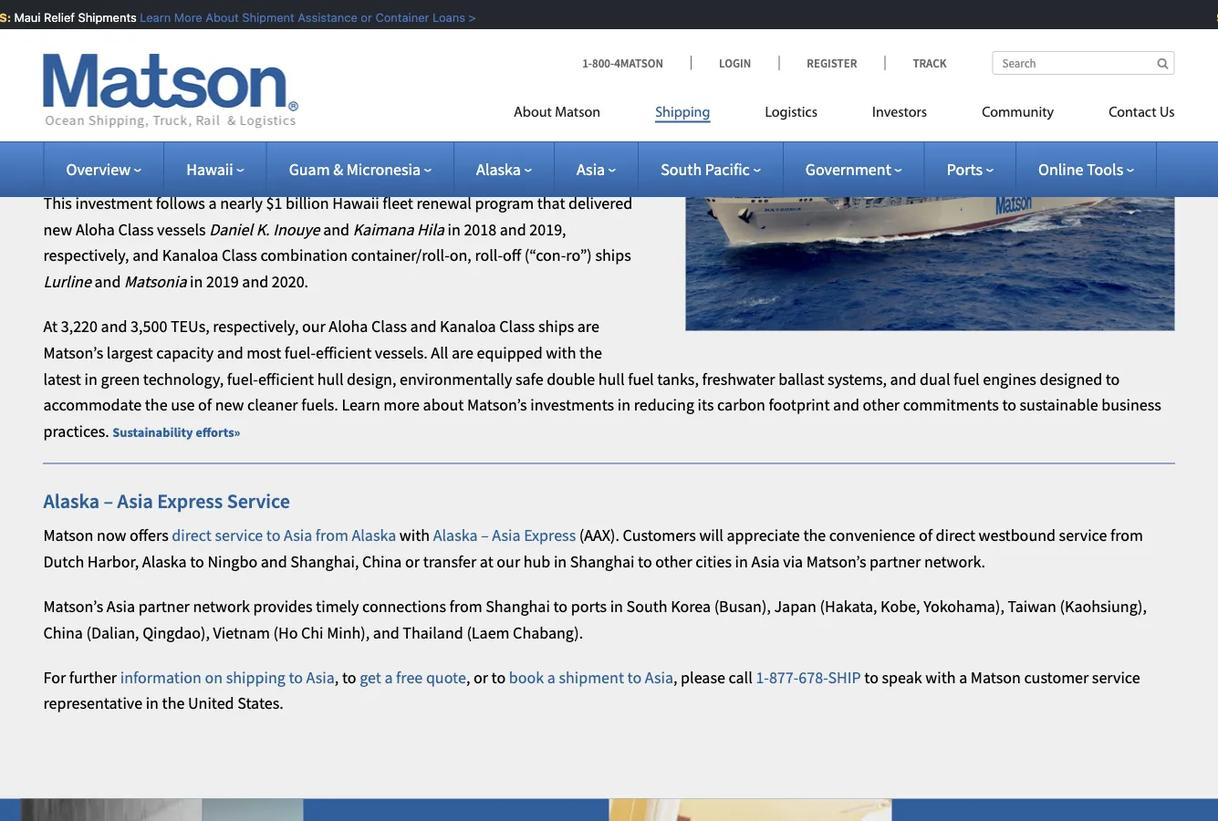 Task type: describe. For each thing, give the bounding box(es) containing it.
engines inside at 3,220 and 3,500 teus, respectively, our aloha class and kanaloa class ships are matson's largest capacity and most fuel-efficient vessels. all are equipped with the latest in green technology, fuel-efficient hull design, environmentally safe double hull fuel tanks, freshwater ballast systems, and dual fuel engines designed to accommodate the use of new cleaner fuels. learn more about matson's investments in reducing its carbon footprint and other commitments to sustainable business practices.
[[984, 369, 1037, 390]]

to up 2027.
[[367, 122, 381, 143]]

online tools
[[1039, 159, 1124, 179]]

please
[[681, 668, 726, 688]]

$1 inside matson is working toward goals of achieving a 40% reduction in scope 1 greenhouse gas (ghg) fleet emissions by 2030 and net zero ghg emissions by 2050. a big part of our strategy to reach these goals is investing in new ships designed for greater fuel efficiency and engines designed for new, cleaner alternative fuels. the company recently signed contracts committing $1 billion to construct three new aloha class containerships slated for delivery in 2026 and 2027.
[[301, 122, 317, 143]]

0 vertical spatial efficient
[[316, 343, 372, 364]]

at
[[43, 317, 58, 337]]

in right hila
[[448, 220, 461, 240]]

matson's down "3,220"
[[43, 343, 103, 364]]

1 hull from the left
[[318, 369, 344, 390]]

on,
[[450, 246, 472, 266]]

class up equipped
[[500, 317, 535, 337]]

1 vertical spatial are
[[452, 343, 474, 364]]

systems,
[[828, 369, 887, 390]]

contact us
[[1110, 105, 1176, 120]]

alaska up 'transfer'
[[433, 526, 478, 547]]

other inside (aax). customers will appreciate the convenience of direct westbound service from dutch harbor, alaska to ningbo and shanghai, china or transfer at our hub in shanghai to other cities in asia via matson's partner network.
[[656, 552, 693, 573]]

double
[[547, 369, 595, 390]]

in left 2019
[[190, 272, 203, 293]]

to down customers at the bottom of page
[[638, 552, 653, 573]]

asia down 'chi'
[[306, 668, 335, 688]]

community
[[983, 105, 1055, 120]]

technology,
[[143, 369, 224, 390]]

ports
[[948, 159, 983, 179]]

1 horizontal spatial 1-
[[756, 668, 770, 688]]

alaska link
[[477, 159, 532, 179]]

(ghg)
[[70, 44, 111, 64]]

the inside (aax). customers will appreciate the convenience of direct westbound service from dutch harbor, alaska to ningbo and shanghai, china or transfer at our hub in shanghai to other cities in asia via matson's partner network.
[[804, 526, 827, 547]]

green
[[101, 369, 140, 390]]

in left 2026
[[274, 149, 287, 169]]

information
[[120, 668, 202, 688]]

0 vertical spatial is
[[97, 17, 108, 38]]

0 horizontal spatial designed
[[199, 96, 262, 117]]

company
[[524, 96, 587, 117]]

800-
[[593, 55, 615, 70]]

1 horizontal spatial express
[[524, 526, 576, 547]]

and right 2026
[[326, 149, 352, 169]]

0 vertical spatial for
[[475, 70, 494, 90]]

at
[[480, 552, 494, 573]]

the
[[495, 96, 521, 117]]

program
[[475, 193, 534, 214]]

alaska up now
[[43, 489, 100, 514]]

to left book at the left
[[492, 668, 506, 688]]

to left the sustainable
[[1003, 396, 1017, 416]]

representative
[[43, 694, 143, 715]]

class up vessels.
[[372, 317, 407, 337]]

asia up shanghai,
[[284, 526, 312, 547]]

1-877-678-ship link
[[756, 668, 862, 688]]

about inside about matson link
[[514, 105, 552, 120]]

engines inside matson is working toward goals of achieving a 40% reduction in scope 1 greenhouse gas (ghg) fleet emissions by 2030 and net zero ghg emissions by 2050. a big part of our strategy to reach these goals is investing in new ships designed for greater fuel efficiency and engines designed for new, cleaner alternative fuels. the company recently signed contracts committing $1 billion to construct three new aloha class containerships slated for delivery in 2026 and 2027.
[[142, 96, 195, 117]]

investors link
[[846, 96, 955, 134]]

of inside at 3,220 and 3,500 teus, respectively, our aloha class and kanaloa class ships are matson's largest capacity and most fuel-efficient vessels. all are equipped with the latest in green technology, fuel-efficient hull design, environmentally safe double hull fuel tanks, freshwater ballast systems, and dual fuel engines designed to accommodate the use of new cleaner fuels. learn more about matson's investments in reducing its carbon footprint and other commitments to sustainable business practices.
[[198, 396, 212, 416]]

teus,
[[171, 317, 210, 337]]

connections
[[363, 597, 446, 618]]

states.
[[238, 694, 284, 715]]

ports
[[571, 597, 607, 618]]

on
[[205, 668, 223, 688]]

0 horizontal spatial hawaii
[[186, 159, 233, 179]]

to right shipment
[[628, 668, 642, 688]]

maui
[[8, 11, 35, 24]]

and right inouye
[[323, 220, 350, 240]]

a right get
[[385, 668, 393, 688]]

aloha inside at 3,220 and 3,500 teus, respectively, our aloha class and kanaloa class ships are matson's largest capacity and most fuel-efficient vessels. all are equipped with the latest in green technology, fuel-efficient hull design, environmentally safe double hull fuel tanks, freshwater ballast systems, and dual fuel engines designed to accommodate the use of new cleaner fuels. learn more about matson's investments in reducing its carbon footprint and other commitments to sustainable business practices.
[[329, 317, 368, 337]]

partner inside matson's asia partner network provides timely connections from shanghai to ports in south korea (busan), japan (hakata, kobe, yokohama), taiwan (kaohsiung), china (dalian, qingdao), vietnam (ho chi minh), and thailand (laem chabang).
[[138, 597, 190, 618]]

community link
[[955, 96, 1082, 134]]

service inside to speak with a matson customer service representative in the united states.
[[1093, 668, 1141, 688]]

combination
[[261, 246, 348, 266]]

service inside (aax). customers will appreciate the convenience of direct westbound service from dutch harbor, alaska to ningbo and shanghai, china or transfer at our hub in shanghai to other cities in asia via matson's partner network.
[[1060, 526, 1108, 547]]

or inside (aax). customers will appreciate the convenience of direct westbound service from dutch harbor, alaska to ningbo and shanghai, china or transfer at our hub in shanghai to other cities in asia via matson's partner network.
[[405, 552, 420, 573]]

in down net
[[321, 70, 334, 90]]

south inside matson's asia partner network provides timely connections from shanghai to ports in south korea (busan), japan (hakata, kobe, yokohama), taiwan (kaohsiung), china (dalian, qingdao), vietnam (ho chi minh), and thailand (laem chabang).
[[627, 597, 668, 618]]

further
[[69, 668, 117, 688]]

matson up dutch
[[43, 526, 94, 547]]

new down zero
[[337, 70, 366, 90]]

a inside this investment follows a nearly $1 billion hawaii fleet renewal program that delivered new aloha class vessels
[[209, 193, 217, 214]]

respectively, inside in 2018 and 2019, respectively, and kanaloa class combination container/roll-on, roll-off ("con-ro") ships lurline and matsonia in 2019 and 2020.
[[43, 246, 129, 266]]

zero
[[331, 44, 361, 64]]

of up 2030
[[262, 17, 275, 38]]

customers
[[623, 526, 696, 547]]

0 vertical spatial 1-
[[583, 55, 593, 70]]

1 vertical spatial is
[[241, 70, 252, 90]]

a inside matson is working toward goals of achieving a 40% reduction in scope 1 greenhouse gas (ghg) fleet emissions by 2030 and net zero ghg emissions by 2050. a big part of our strategy to reach these goals is investing in new ships designed for greater fuel efficiency and engines designed for new, cleaner alternative fuels. the company recently signed contracts committing $1 billion to construct three new aloha class containerships slated for delivery in 2026 and 2027.
[[348, 17, 356, 38]]

2 emissions from the left
[[398, 44, 467, 64]]

guam
[[289, 159, 330, 179]]

direct inside (aax). customers will appreciate the convenience of direct westbound service from dutch harbor, alaska to ningbo and shanghai, china or transfer at our hub in shanghai to other cities in asia via matson's partner network.
[[936, 526, 976, 547]]

the left use
[[145, 396, 168, 416]]

fuel inside matson is working toward goals of achieving a 40% reduction in scope 1 greenhouse gas (ghg) fleet emissions by 2030 and net zero ghg emissions by 2050. a big part of our strategy to reach these goals is investing in new ships designed for greater fuel efficiency and engines designed for new, cleaner alternative fuels. the company recently signed contracts committing $1 billion to construct three new aloha class containerships slated for delivery in 2026 and 2027.
[[549, 70, 575, 90]]

hila
[[417, 220, 445, 240]]

in up accommodate
[[84, 369, 98, 390]]

1 direct from the left
[[172, 526, 212, 547]]

login link
[[691, 55, 779, 70]]

reach
[[119, 70, 157, 90]]

0 vertical spatial about
[[200, 11, 233, 24]]

new inside at 3,220 and 3,500 teus, respectively, our aloha class and kanaloa class ships are matson's largest capacity and most fuel-efficient vessels. all are equipped with the latest in green technology, fuel-efficient hull design, environmentally safe double hull fuel tanks, freshwater ballast systems, and dual fuel engines designed to accommodate the use of new cleaner fuels. learn more about matson's investments in reducing its carbon footprint and other commitments to sustainable business practices.
[[215, 396, 244, 416]]

environmentally
[[400, 369, 513, 390]]

and inside matson's asia partner network provides timely connections from shanghai to ports in south korea (busan), japan (hakata, kobe, yokohama), taiwan (kaohsiung), china (dalian, qingdao), vietnam (ho chi minh), and thailand (laem chabang).
[[373, 623, 400, 644]]

at 3,220 and 3,500 teus, respectively, our aloha class and kanaloa class ships are matson's largest capacity and most fuel-efficient vessels. all are equipped with the latest in green technology, fuel-efficient hull design, environmentally safe double hull fuel tanks, freshwater ballast systems, and dual fuel engines designed to accommodate the use of new cleaner fuels. learn more about matson's investments in reducing its carbon footprint and other commitments to sustainable business practices.
[[43, 317, 1162, 442]]

the inside to speak with a matson customer service representative in the united states.
[[162, 694, 185, 715]]

investing
[[255, 70, 317, 90]]

alaska inside (aax). customers will appreciate the convenience of direct westbound service from dutch harbor, alaska to ningbo and shanghai, china or transfer at our hub in shanghai to other cities in asia via matson's partner network.
[[142, 552, 187, 573]]

practices.
[[43, 422, 109, 442]]

and right 2019
[[242, 272, 269, 293]]

1 emissions from the left
[[148, 44, 216, 64]]

other inside at 3,220 and 3,500 teus, respectively, our aloha class and kanaloa class ships are matson's largest capacity and most fuel-efficient vessels. all are equipped with the latest in green technology, fuel-efficient hull design, environmentally safe double hull fuel tanks, freshwater ballast systems, and dual fuel engines designed to accommodate the use of new cleaner fuels. learn more about matson's investments in reducing its carbon footprint and other commitments to sustainable business practices.
[[863, 396, 900, 416]]

and up signed
[[112, 96, 139, 117]]

with inside at 3,220 and 3,500 teus, respectively, our aloha class and kanaloa class ships are matson's largest capacity and most fuel-efficient vessels. all are equipped with the latest in green technology, fuel-efficient hull design, environmentally safe double hull fuel tanks, freshwater ballast systems, and dual fuel engines designed to accommodate the use of new cleaner fuels. learn more about matson's investments in reducing its carbon footprint and other commitments to sustainable business practices.
[[546, 343, 577, 364]]

signed
[[102, 122, 148, 143]]

4matson
[[615, 55, 664, 70]]

cities
[[696, 552, 732, 573]]

investors
[[873, 105, 928, 120]]

0 vertical spatial designed
[[409, 70, 471, 90]]

2 , from the left
[[466, 668, 471, 688]]

and down systems,
[[834, 396, 860, 416]]

use
[[171, 396, 195, 416]]

shanghai inside matson's asia partner network provides timely connections from shanghai to ports in south korea (busan), japan (hakata, kobe, yokohama), taiwan (kaohsiung), china (dalian, qingdao), vietnam (ho chi minh), and thailand (laem chabang).
[[486, 597, 550, 618]]

and left dual
[[891, 369, 917, 390]]

shipping
[[226, 668, 286, 688]]

shipping link
[[628, 96, 738, 134]]

top menu navigation
[[514, 96, 1176, 134]]

and left most
[[217, 343, 244, 364]]

of right part
[[599, 44, 612, 64]]

nearly
[[220, 193, 263, 214]]

this
[[43, 193, 72, 214]]

now
[[97, 526, 126, 547]]

class inside matson is working toward goals of achieving a 40% reduction in scope 1 greenhouse gas (ghg) fleet emissions by 2030 and net zero ghg emissions by 2050. a big part of our strategy to reach these goals is investing in new ships designed for greater fuel efficiency and engines designed for new, cleaner alternative fuels. the company recently signed contracts committing $1 billion to construct three new aloha class containerships slated for delivery in 2026 and 2027.
[[567, 122, 603, 143]]

strategy
[[43, 70, 98, 90]]

accommodate
[[43, 396, 142, 416]]

to left the ningbo
[[190, 552, 204, 573]]

to up business
[[1106, 369, 1121, 390]]

ships inside matson is working toward goals of achieving a 40% reduction in scope 1 greenhouse gas (ghg) fleet emissions by 2030 and net zero ghg emissions by 2050. a big part of our strategy to reach these goals is investing in new ships designed for greater fuel efficiency and engines designed for new, cleaner alternative fuels. the company recently signed contracts committing $1 billion to construct three new aloha class containerships slated for delivery in 2026 and 2027.
[[369, 70, 405, 90]]

and inside (aax). customers will appreciate the convenience of direct westbound service from dutch harbor, alaska to ningbo and shanghai, china or transfer at our hub in shanghai to other cities in asia via matson's partner network.
[[261, 552, 287, 573]]

children playing with matson household shipping box. image
[[609, 800, 893, 822]]

alaska up program
[[477, 159, 521, 179]]

alaska – asia express service
[[43, 489, 290, 514]]

sustainability efforts»
[[113, 425, 241, 441]]

our inside at 3,220 and 3,500 teus, respectively, our aloha class and kanaloa class ships are matson's largest capacity and most fuel-efficient vessels. all are equipped with the latest in green technology, fuel-efficient hull design, environmentally safe double hull fuel tanks, freshwater ballast systems, and dual fuel engines designed to accommodate the use of new cleaner fuels. learn more about matson's investments in reducing its carbon footprint and other commitments to sustainable business practices.
[[302, 317, 326, 337]]

ghg
[[364, 44, 395, 64]]

k.
[[256, 220, 270, 240]]

0 horizontal spatial with
[[400, 526, 430, 547]]

1 vertical spatial fuel-
[[227, 369, 258, 390]]

speak
[[883, 668, 923, 688]]

sustainability efforts» link
[[113, 422, 241, 442]]

2 horizontal spatial or
[[474, 668, 488, 688]]

south pacific
[[661, 159, 750, 179]]

2050.
[[490, 44, 527, 64]]

blue matson logo with ocean, shipping, truck, rail and logistics written beneath it. image
[[43, 54, 299, 129]]

(busan),
[[715, 597, 771, 618]]

big
[[542, 44, 564, 64]]

committing
[[218, 122, 297, 143]]

in right cities
[[736, 552, 749, 573]]

ship
[[829, 668, 862, 688]]

1
[[524, 17, 532, 38]]

largest
[[107, 343, 153, 364]]

containerships
[[43, 149, 145, 169]]

reduction
[[393, 17, 459, 38]]

from inside (aax). customers will appreciate the convenience of direct westbound service from dutch harbor, alaska to ningbo and shanghai, china or transfer at our hub in shanghai to other cities in asia via matson's partner network.
[[1111, 526, 1144, 547]]

qingdao),
[[143, 623, 210, 644]]

0 horizontal spatial express
[[157, 489, 223, 514]]

a right book at the left
[[548, 668, 556, 688]]

to right the shipping
[[289, 668, 303, 688]]

chabang).
[[513, 623, 584, 644]]

follows
[[156, 193, 205, 214]]

gas
[[43, 44, 67, 64]]

capacity
[[156, 343, 214, 364]]

provides
[[253, 597, 313, 618]]

2 horizontal spatial fuel
[[954, 369, 980, 390]]

commitments
[[904, 396, 1000, 416]]

more
[[384, 396, 420, 416]]

shanghai inside (aax). customers will appreciate the convenience of direct westbound service from dutch harbor, alaska to ningbo and shanghai, china or transfer at our hub in shanghai to other cities in asia via matson's partner network.
[[570, 552, 635, 573]]

to inside to speak with a matson customer service representative in the united states.
[[865, 668, 879, 688]]

asia left 'please'
[[645, 668, 674, 688]]

pacific
[[706, 159, 750, 179]]

latest
[[43, 369, 81, 390]]

matson's down the safe
[[467, 396, 527, 416]]

0 horizontal spatial efficient
[[258, 369, 314, 390]]

1 horizontal spatial fuel
[[628, 369, 654, 390]]

the up double
[[580, 343, 603, 364]]

to down service
[[266, 526, 281, 547]]

0 horizontal spatial learn
[[134, 11, 165, 24]]

new down "the"
[[492, 122, 521, 143]]

1 vertical spatial goals
[[202, 70, 238, 90]]

3 , from the left
[[674, 668, 678, 688]]

learn inside at 3,220 and 3,500 teus, respectively, our aloha class and kanaloa class ships are matson's largest capacity and most fuel-efficient vessels. all are equipped with the latest in green technology, fuel-efficient hull design, environmentally safe double hull fuel tanks, freshwater ballast systems, and dual fuel engines designed to accommodate the use of new cleaner fuels. learn more about matson's investments in reducing its carbon footprint and other commitments to sustainable business practices.
[[342, 396, 381, 416]]

daniel k. inouye and kaimana hila
[[209, 220, 445, 240]]

cleaner inside matson is working toward goals of achieving a 40% reduction in scope 1 greenhouse gas (ghg) fleet emissions by 2030 and net zero ghg emissions by 2050. a big part of our strategy to reach these goals is investing in new ships designed for greater fuel efficiency and engines designed for new, cleaner alternative fuels. the company recently signed contracts committing $1 billion to construct three new aloha class containerships slated for delivery in 2026 and 2027.
[[323, 96, 374, 117]]



Task type: locate. For each thing, give the bounding box(es) containing it.
china inside (aax). customers will appreciate the convenience of direct westbound service from dutch harbor, alaska to ningbo and shanghai, china or transfer at our hub in shanghai to other cities in asia via matson's partner network.
[[363, 552, 402, 573]]

1 vertical spatial efficient
[[258, 369, 314, 390]]

hawaii
[[186, 159, 233, 179], [333, 193, 380, 214]]

freshwater
[[703, 369, 776, 390]]

1 vertical spatial hawaii
[[333, 193, 380, 214]]

matson's asia partner network provides timely connections from shanghai to ports in south korea (busan), japan (hakata, kobe, yokohama), taiwan (kaohsiung), china (dalian, qingdao), vietnam (ho chi minh), and thailand (laem chabang).
[[43, 597, 1148, 644]]

1 horizontal spatial designed
[[409, 70, 471, 90]]

$1 inside this investment follows a nearly $1 billion hawaii fleet renewal program that delivered new aloha class vessels
[[266, 193, 283, 214]]

footprint
[[769, 396, 830, 416]]

asia up at
[[492, 526, 521, 547]]

about matson
[[514, 105, 601, 120]]

to left ports
[[554, 597, 568, 618]]

aloha down about matson
[[524, 122, 564, 143]]

None search field
[[993, 51, 1176, 75]]

us
[[1160, 105, 1176, 120]]

0 horizontal spatial fuels.
[[301, 396, 339, 416]]

1 horizontal spatial with
[[546, 343, 577, 364]]

0 vertical spatial partner
[[870, 552, 922, 573]]

alaska down offers
[[142, 552, 187, 573]]

tools
[[1088, 159, 1124, 179]]

service up the ningbo
[[215, 526, 263, 547]]

hawaii inside this investment follows a nearly $1 billion hawaii fleet renewal program that delivered new aloha class vessels
[[333, 193, 380, 214]]

0 vertical spatial express
[[157, 489, 223, 514]]

1 horizontal spatial hull
[[599, 369, 625, 390]]

designed inside at 3,220 and 3,500 teus, respectively, our aloha class and kanaloa class ships are matson's largest capacity and most fuel-efficient vessels. all are equipped with the latest in green technology, fuel-efficient hull design, environmentally safe double hull fuel tanks, freshwater ballast systems, and dual fuel engines designed to accommodate the use of new cleaner fuels. learn more about matson's investments in reducing its carbon footprint and other commitments to sustainable business practices.
[[1040, 369, 1103, 390]]

1 vertical spatial express
[[524, 526, 576, 547]]

track link
[[885, 55, 947, 70]]

matson's inside matson's asia partner network provides timely connections from shanghai to ports in south korea (busan), japan (hakata, kobe, yokohama), taiwan (kaohsiung), china (dalian, qingdao), vietnam (ho chi minh), and thailand (laem chabang).
[[43, 597, 103, 618]]

about right more
[[200, 11, 233, 24]]

0 horizontal spatial hull
[[318, 369, 344, 390]]

1 vertical spatial cleaner
[[247, 396, 298, 416]]

or left container
[[355, 11, 367, 24]]

china up connections
[[363, 552, 402, 573]]

engines
[[142, 96, 195, 117], [984, 369, 1037, 390]]

2 vertical spatial designed
[[1040, 369, 1103, 390]]

search image
[[1158, 57, 1169, 69]]

cleaner inside at 3,220 and 3,500 teus, respectively, our aloha class and kanaloa class ships are matson's largest capacity and most fuel-efficient vessels. all are equipped with the latest in green technology, fuel-efficient hull design, environmentally safe double hull fuel tanks, freshwater ballast systems, and dual fuel engines designed to accommodate the use of new cleaner fuels. learn more about matson's investments in reducing its carbon footprint and other commitments to sustainable business practices.
[[247, 396, 298, 416]]

shipment
[[559, 668, 625, 688]]

with up 'transfer'
[[400, 526, 430, 547]]

40%
[[359, 17, 389, 38]]

service
[[227, 489, 290, 514]]

get a free quote link
[[360, 668, 466, 688]]

1 , from the left
[[335, 668, 339, 688]]

1 horizontal spatial from
[[450, 597, 483, 618]]

0 horizontal spatial respectively,
[[43, 246, 129, 266]]

1 vertical spatial designed
[[199, 96, 262, 117]]

more
[[168, 11, 197, 24]]

about matson link
[[514, 96, 628, 134]]

a
[[348, 17, 356, 38], [209, 193, 217, 214], [385, 668, 393, 688], [548, 668, 556, 688], [960, 668, 968, 688]]

and up off
[[500, 220, 527, 240]]

0 vertical spatial are
[[578, 317, 600, 337]]

to inside matson's asia partner network provides timely connections from shanghai to ports in south korea (busan), japan (hakata, kobe, yokohama), taiwan (kaohsiung), china (dalian, qingdao), vietnam (ho chi minh), and thailand (laem chabang).
[[554, 597, 568, 618]]

2 vertical spatial for
[[193, 149, 212, 169]]

– up at
[[481, 526, 489, 547]]

1 vertical spatial with
[[400, 526, 430, 547]]

, down (laem
[[466, 668, 471, 688]]

our
[[616, 44, 639, 64], [302, 317, 326, 337], [497, 552, 521, 573]]

fuel up reducing
[[628, 369, 654, 390]]

ships inside in 2018 and 2019, respectively, and kanaloa class combination container/roll-on, roll-off ("con-ro") ships lurline and matsonia in 2019 and 2020.
[[596, 246, 632, 266]]

and right lurline
[[94, 272, 121, 293]]

for down contracts
[[193, 149, 212, 169]]

shipments
[[72, 11, 131, 24]]

with inside to speak with a matson customer service representative in the united states.
[[926, 668, 957, 688]]

and up the matsonia
[[133, 246, 159, 266]]

1 horizontal spatial by
[[470, 44, 487, 64]]

1 vertical spatial other
[[656, 552, 693, 573]]

0 vertical spatial learn
[[134, 11, 165, 24]]

vessels
[[157, 220, 206, 240]]

matson inside to speak with a matson customer service representative in the united states.
[[971, 668, 1022, 688]]

from up (laem
[[450, 597, 483, 618]]

asia up delivered
[[577, 159, 606, 179]]

0 horizontal spatial china
[[43, 623, 83, 644]]

respectively, inside at 3,220 and 3,500 teus, respectively, our aloha class and kanaloa class ships are matson's largest capacity and most fuel-efficient vessels. all are equipped with the latest in green technology, fuel-efficient hull design, environmentally safe double hull fuel tanks, freshwater ballast systems, and dual fuel engines designed to accommodate the use of new cleaner fuels. learn more about matson's investments in reducing its carbon footprint and other commitments to sustainable business practices.
[[213, 317, 299, 337]]

2019,
[[530, 220, 567, 240]]

direct up the network.
[[936, 526, 976, 547]]

1 horizontal spatial aloha
[[329, 317, 368, 337]]

fuels. inside at 3,220 and 3,500 teus, respectively, our aloha class and kanaloa class ships are matson's largest capacity and most fuel-efficient vessels. all are equipped with the latest in green technology, fuel-efficient hull design, environmentally safe double hull fuel tanks, freshwater ballast systems, and dual fuel engines designed to accommodate the use of new cleaner fuels. learn more about matson's investments in reducing its carbon footprint and other commitments to sustainable business practices.
[[301, 396, 339, 416]]

assistance
[[292, 11, 352, 24]]

0 vertical spatial fuels.
[[454, 96, 491, 117]]

alternative
[[377, 96, 451, 117]]

designed up alternative
[[409, 70, 471, 90]]

0 vertical spatial with
[[546, 343, 577, 364]]

0 horizontal spatial ships
[[369, 70, 405, 90]]

net
[[305, 44, 328, 64]]

2 direct from the left
[[936, 526, 976, 547]]

emissions
[[148, 44, 216, 64], [398, 44, 467, 64]]

business
[[1102, 396, 1162, 416]]

1 vertical spatial 1-
[[756, 668, 770, 688]]

0 vertical spatial south
[[661, 159, 702, 179]]

fleet up kaimana
[[383, 193, 414, 214]]

1 vertical spatial respectively,
[[213, 317, 299, 337]]

learn more about shipment assistance or container loans > link
[[134, 11, 470, 24]]

(kaohsiung),
[[1061, 597, 1148, 618]]

to left reach
[[102, 70, 116, 90]]

are
[[578, 317, 600, 337], [452, 343, 474, 364]]

0 horizontal spatial fleet
[[114, 44, 145, 64]]

0 horizontal spatial engines
[[142, 96, 195, 117]]

goals right these
[[202, 70, 238, 90]]

new inside this investment follows a nearly $1 billion hawaii fleet renewal program that delivered new aloha class vessels
[[43, 220, 72, 240]]

matson inside matson is working toward goals of achieving a 40% reduction in scope 1 greenhouse gas (ghg) fleet emissions by 2030 and net zero ghg emissions by 2050. a big part of our strategy to reach these goals is investing in new ships designed for greater fuel efficiency and engines designed for new, cleaner alternative fuels. the company recently signed contracts committing $1 billion to construct three new aloha class containerships slated for delivery in 2026 and 2027.
[[43, 17, 94, 38]]

, left get
[[335, 668, 339, 688]]

part
[[567, 44, 595, 64]]

asia link
[[577, 159, 616, 179]]

0 vertical spatial kanaloa
[[162, 246, 218, 266]]

$1 up k.
[[266, 193, 283, 214]]

class
[[567, 122, 603, 143], [118, 220, 154, 240], [222, 246, 257, 266], [372, 317, 407, 337], [500, 317, 535, 337]]

shipping
[[656, 105, 711, 120]]

new down this
[[43, 220, 72, 240]]

class inside in 2018 and 2019, respectively, and kanaloa class combination container/roll-on, roll-off ("con-ro") ships lurline and matsonia in 2019 and 2020.
[[222, 246, 257, 266]]

1 horizontal spatial ships
[[539, 317, 575, 337]]

$1 up 2026
[[301, 122, 317, 143]]

("con-
[[525, 246, 566, 266]]

1- right big
[[583, 55, 593, 70]]

in right ports
[[611, 597, 624, 618]]

hawaii link
[[186, 159, 244, 179]]

0 horizontal spatial 1-
[[583, 55, 593, 70]]

0 horizontal spatial about
[[200, 11, 233, 24]]

aloha inside this investment follows a nearly $1 billion hawaii fleet renewal program that delivered new aloha class vessels
[[76, 220, 115, 240]]

greenhouse
[[536, 17, 617, 38]]

with right speak
[[926, 668, 957, 688]]

0 vertical spatial goals
[[222, 17, 258, 38]]

0 horizontal spatial aloha
[[76, 220, 115, 240]]

login
[[720, 55, 752, 70]]

kanaloa inside at 3,220 and 3,500 teus, respectively, our aloha class and kanaloa class ships are matson's largest capacity and most fuel-efficient vessels. all are equipped with the latest in green technology, fuel-efficient hull design, environmentally safe double hull fuel tanks, freshwater ballast systems, and dual fuel engines designed to accommodate the use of new cleaner fuels. learn more about matson's investments in reducing its carbon footprint and other commitments to sustainable business practices.
[[440, 317, 496, 337]]

government
[[806, 159, 892, 179]]

information on shipping to asia link
[[120, 668, 335, 688]]

kaimana
[[353, 220, 414, 240]]

call
[[729, 668, 753, 688]]

south left korea
[[627, 597, 668, 618]]

0 horizontal spatial our
[[302, 317, 326, 337]]

1 vertical spatial partner
[[138, 597, 190, 618]]

logistics link
[[738, 96, 846, 134]]

that
[[538, 193, 566, 214]]

and up investing on the top left of the page
[[276, 44, 302, 64]]

south left pacific
[[661, 159, 702, 179]]

in inside matson's asia partner network provides timely connections from shanghai to ports in south korea (busan), japan (hakata, kobe, yokohama), taiwan (kaohsiung), china (dalian, qingdao), vietnam (ho chi minh), and thailand (laem chabang).
[[611, 597, 624, 618]]

fleet inside matson is working toward goals of achieving a 40% reduction in scope 1 greenhouse gas (ghg) fleet emissions by 2030 and net zero ghg emissions by 2050. a big part of our strategy to reach these goals is investing in new ships designed for greater fuel efficiency and engines designed for new, cleaner alternative fuels. the company recently signed contracts committing $1 billion to construct three new aloha class containerships slated for delivery in 2026 and 2027.
[[114, 44, 145, 64]]

kanaloa up 'all'
[[440, 317, 496, 337]]

in inside to speak with a matson customer service representative in the united states.
[[146, 694, 159, 715]]

of right use
[[198, 396, 212, 416]]

maui relief shipments
[[8, 11, 134, 24]]

our inside matson is working toward goals of achieving a 40% reduction in scope 1 greenhouse gas (ghg) fleet emissions by 2030 and net zero ghg emissions by 2050. a big part of our strategy to reach these goals is investing in new ships designed for greater fuel efficiency and engines designed for new, cleaner alternative fuels. the company recently signed contracts committing $1 billion to construct three new aloha class containerships slated for delivery in 2026 and 2027.
[[616, 44, 639, 64]]

and up 'all'
[[411, 317, 437, 337]]

about down greater
[[514, 105, 552, 120]]

2018
[[464, 220, 497, 240]]

in right loans
[[462, 17, 475, 38]]

0 horizontal spatial is
[[97, 17, 108, 38]]

2 hull from the left
[[599, 369, 625, 390]]

billion inside matson is working toward goals of achieving a 40% reduction in scope 1 greenhouse gas (ghg) fleet emissions by 2030 and net zero ghg emissions by 2050. a big part of our strategy to reach these goals is investing in new ships designed for greater fuel efficiency and engines designed for new, cleaner alternative fuels. the company recently signed contracts committing $1 billion to construct three new aloha class containerships slated for delivery in 2026 and 2027.
[[320, 122, 364, 143]]

matson's inside (aax). customers will appreciate the convenience of direct westbound service from dutch harbor, alaska to ningbo and shanghai, china or transfer at our hub in shanghai to other cities in asia via matson's partner network.
[[807, 552, 867, 573]]

1 by from the left
[[220, 44, 236, 64]]

1 horizontal spatial or
[[405, 552, 420, 573]]

a left 40%
[[348, 17, 356, 38]]

shanghai down (aax). on the bottom of page
[[570, 552, 635, 573]]

from up (kaohsiung),
[[1111, 526, 1144, 547]]

1-800-4matson link
[[583, 55, 691, 70]]

hub
[[524, 552, 551, 573]]

0 vertical spatial or
[[355, 11, 367, 24]]

matson inside top menu 'navigation'
[[555, 105, 601, 120]]

1 horizontal spatial china
[[363, 552, 402, 573]]

fleet up reach
[[114, 44, 145, 64]]

three
[[453, 122, 489, 143]]

by left 2050. at left top
[[470, 44, 487, 64]]

2 horizontal spatial for
[[475, 70, 494, 90]]

to left get
[[342, 668, 357, 688]]

hawaii down guam & micronesia
[[333, 193, 380, 214]]

of inside (aax). customers will appreciate the convenience of direct westbound service from dutch harbor, alaska to ningbo and shanghai, china or transfer at our hub in shanghai to other cities in asia via matson's partner network.
[[919, 526, 933, 547]]

direct service to asia from alaska link
[[172, 526, 397, 547]]

1 vertical spatial our
[[302, 317, 326, 337]]

logistics
[[766, 105, 818, 120]]

1 vertical spatial ships
[[596, 246, 632, 266]]

our down the 2020.
[[302, 317, 326, 337]]

about
[[423, 396, 464, 416]]

1 horizontal spatial other
[[863, 396, 900, 416]]

ports link
[[948, 159, 994, 179]]

asia down appreciate
[[752, 552, 780, 573]]

fuel- down most
[[227, 369, 258, 390]]

Search search field
[[993, 51, 1176, 75]]

online
[[1039, 159, 1084, 179]]

china up for
[[43, 623, 83, 644]]

our right at
[[497, 552, 521, 573]]

0 horizontal spatial from
[[316, 526, 349, 547]]

or right quote
[[474, 668, 488, 688]]

matson now offers direct service to asia from alaska with alaska – asia express
[[43, 526, 576, 547]]

aloha down investment
[[76, 220, 115, 240]]

in left reducing
[[618, 396, 631, 416]]

0 horizontal spatial ,
[[335, 668, 339, 688]]

are right 'all'
[[452, 343, 474, 364]]

0 vertical spatial engines
[[142, 96, 195, 117]]

billion up &
[[320, 122, 364, 143]]

2 horizontal spatial aloha
[[524, 122, 564, 143]]

2 horizontal spatial with
[[926, 668, 957, 688]]

2 by from the left
[[470, 44, 487, 64]]

,
[[335, 668, 339, 688], [466, 668, 471, 688], [674, 668, 678, 688]]

0 vertical spatial china
[[363, 552, 402, 573]]

1 horizontal spatial partner
[[870, 552, 922, 573]]

by
[[220, 44, 236, 64], [470, 44, 487, 64]]

sustainable
[[1020, 396, 1099, 416]]

1 horizontal spatial are
[[578, 317, 600, 337]]

1 horizontal spatial ,
[[466, 668, 471, 688]]

3,220
[[61, 317, 98, 337]]

united
[[188, 694, 234, 715]]

0 vertical spatial $1
[[301, 122, 317, 143]]

in right hub
[[554, 552, 567, 573]]

fuels. inside matson is working toward goals of achieving a 40% reduction in scope 1 greenhouse gas (ghg) fleet emissions by 2030 and net zero ghg emissions by 2050. a big part of our strategy to reach these goals is investing in new ships designed for greater fuel efficiency and engines designed for new, cleaner alternative fuels. the company recently signed contracts committing $1 billion to construct three new aloha class containerships slated for delivery in 2026 and 2027.
[[454, 96, 491, 117]]

new up efforts»
[[215, 396, 244, 416]]

harbor,
[[87, 552, 139, 573]]

ships inside at 3,220 and 3,500 teus, respectively, our aloha class and kanaloa class ships are matson's largest capacity and most fuel-efficient vessels. all are equipped with the latest in green technology, fuel-efficient hull design, environmentally safe double hull fuel tanks, freshwater ballast systems, and dual fuel engines designed to accommodate the use of new cleaner fuels. learn more about matson's investments in reducing its carbon footprint and other commitments to sustainable business practices.
[[539, 317, 575, 337]]

working
[[111, 17, 167, 38]]

2 vertical spatial ships
[[539, 317, 575, 337]]

0 vertical spatial cleaner
[[323, 96, 374, 117]]

0 horizontal spatial shanghai
[[486, 597, 550, 618]]

2 horizontal spatial designed
[[1040, 369, 1103, 390]]

– up now
[[104, 489, 113, 514]]

our inside (aax). customers will appreciate the convenience of direct westbound service from dutch harbor, alaska to ningbo and shanghai, china or transfer at our hub in shanghai to other cities in asia via matson's partner network.
[[497, 552, 521, 573]]

japan
[[775, 597, 817, 618]]

offers
[[130, 526, 169, 547]]

designed up the sustainable
[[1040, 369, 1103, 390]]

0 horizontal spatial –
[[104, 489, 113, 514]]

learn
[[134, 11, 165, 24], [342, 396, 381, 416]]

1 vertical spatial fleet
[[383, 193, 414, 214]]

ships up equipped
[[539, 317, 575, 337]]

about
[[200, 11, 233, 24], [514, 105, 552, 120]]

1 vertical spatial aloha
[[76, 220, 115, 240]]

class inside this investment follows a nearly $1 billion hawaii fleet renewal program that delivered new aloha class vessels
[[118, 220, 154, 240]]

a inside to speak with a matson customer service representative in the united states.
[[960, 668, 968, 688]]

1 horizontal spatial kanaloa
[[440, 317, 496, 337]]

asia inside (aax). customers will appreciate the convenience of direct westbound service from dutch harbor, alaska to ningbo and shanghai, china or transfer at our hub in shanghai to other cities in asia via matson's partner network.
[[752, 552, 780, 573]]

of up the network.
[[919, 526, 933, 547]]

engines up the sustainable
[[984, 369, 1037, 390]]

1 horizontal spatial for
[[265, 96, 284, 117]]

0 horizontal spatial emissions
[[148, 44, 216, 64]]

matson left customer
[[971, 668, 1022, 688]]

and up 'largest'
[[101, 317, 127, 337]]

0 vertical spatial fuel-
[[285, 343, 316, 364]]

from up shanghai,
[[316, 526, 349, 547]]

from for matson now offers direct service to asia from alaska with alaska – asia express
[[316, 526, 349, 547]]

with
[[546, 343, 577, 364], [400, 526, 430, 547], [926, 668, 957, 688]]

1 vertical spatial shanghai
[[486, 597, 550, 618]]

(hakata,
[[820, 597, 878, 618]]

1 horizontal spatial fuels.
[[454, 96, 491, 117]]

alaska up shanghai,
[[352, 526, 397, 547]]

fleet inside this investment follows a nearly $1 billion hawaii fleet renewal program that delivered new aloha class vessels
[[383, 193, 414, 214]]

1 vertical spatial or
[[405, 552, 420, 573]]

678-
[[799, 668, 829, 688]]

convenience
[[830, 526, 916, 547]]

asia up offers
[[117, 489, 153, 514]]

container
[[370, 11, 424, 24]]

kanaloa inside in 2018 and 2019, respectively, and kanaloa class combination container/roll-on, roll-off ("con-ro") ships lurline and matsonia in 2019 and 2020.
[[162, 246, 218, 266]]

ships down ghg
[[369, 70, 405, 90]]

0 horizontal spatial partner
[[138, 597, 190, 618]]

is up (ghg)
[[97, 17, 108, 38]]

1 vertical spatial for
[[265, 96, 284, 117]]

ships right ro")
[[596, 246, 632, 266]]

network.
[[925, 552, 986, 573]]

aloha inside matson is working toward goals of achieving a 40% reduction in scope 1 greenhouse gas (ghg) fleet emissions by 2030 and net zero ghg emissions by 2050. a big part of our strategy to reach these goals is investing in new ships designed for greater fuel efficiency and engines designed for new, cleaner alternative fuels. the company recently signed contracts committing $1 billion to construct three new aloha class containerships slated for delivery in 2026 and 2027.
[[524, 122, 564, 143]]

container/roll-
[[351, 246, 450, 266]]

greater
[[497, 70, 546, 90]]

0 horizontal spatial by
[[220, 44, 236, 64]]

0 horizontal spatial for
[[193, 149, 212, 169]]

billion up inouye
[[286, 193, 329, 214]]

for
[[43, 668, 66, 688]]

asia inside matson's asia partner network provides timely connections from shanghai to ports in south korea (busan), japan (hakata, kobe, yokohama), taiwan (kaohsiung), china (dalian, qingdao), vietnam (ho chi minh), and thailand (laem chabang).
[[107, 597, 135, 618]]

a left nearly on the left top
[[209, 193, 217, 214]]

1 horizontal spatial cleaner
[[323, 96, 374, 117]]

via
[[784, 552, 804, 573]]

kanaloa
[[162, 246, 218, 266], [440, 317, 496, 337]]

express up hub
[[524, 526, 576, 547]]

goals up 2030
[[222, 17, 258, 38]]

1 horizontal spatial direct
[[936, 526, 976, 547]]

1 horizontal spatial hawaii
[[333, 193, 380, 214]]

1 horizontal spatial about
[[514, 105, 552, 120]]

0 horizontal spatial are
[[452, 343, 474, 364]]

car ready to be transported on matson ship. image
[[21, 800, 304, 822]]

0 vertical spatial ships
[[369, 70, 405, 90]]

1 vertical spatial –
[[481, 526, 489, 547]]

for further information on shipping to asia , to get a free quote , or to book a shipment to asia , please call 1-877-678-ship
[[43, 668, 862, 688]]

2 vertical spatial or
[[474, 668, 488, 688]]

0 horizontal spatial $1
[[266, 193, 283, 214]]

respectively, up most
[[213, 317, 299, 337]]

1 horizontal spatial fuel-
[[285, 343, 316, 364]]

class down about matson
[[567, 122, 603, 143]]

design,
[[347, 369, 397, 390]]

partner down convenience
[[870, 552, 922, 573]]

efficient down most
[[258, 369, 314, 390]]

0 horizontal spatial cleaner
[[247, 396, 298, 416]]

0 horizontal spatial or
[[355, 11, 367, 24]]

cleaner right new, on the top
[[323, 96, 374, 117]]

matson down 800-
[[555, 105, 601, 120]]

efficient up "design,"
[[316, 343, 372, 364]]

from inside matson's asia partner network provides timely connections from shanghai to ports in south korea (busan), japan (hakata, kobe, yokohama), taiwan (kaohsiung), china (dalian, qingdao), vietnam (ho chi minh), and thailand (laem chabang).
[[450, 597, 483, 618]]

2 horizontal spatial ships
[[596, 246, 632, 266]]

partner inside (aax). customers will appreciate the convenience of direct westbound service from dutch harbor, alaska to ningbo and shanghai, china or transfer at our hub in shanghai to other cities in asia via matson's partner network.
[[870, 552, 922, 573]]

fuel- right most
[[285, 343, 316, 364]]

from for matson's asia partner network provides timely connections from shanghai to ports in south korea (busan), japan (hakata, kobe, yokohama), taiwan (kaohsiung), china (dalian, qingdao), vietnam (ho chi minh), and thailand (laem chabang).
[[450, 597, 483, 618]]

1 horizontal spatial emissions
[[398, 44, 467, 64]]

china inside matson's asia partner network provides timely connections from shanghai to ports in south korea (busan), japan (hakata, kobe, yokohama), taiwan (kaohsiung), china (dalian, qingdao), vietnam (ho chi minh), and thailand (laem chabang).
[[43, 623, 83, 644]]

and down connections
[[373, 623, 400, 644]]

billion inside this investment follows a nearly $1 billion hawaii fleet renewal program that delivered new aloha class vessels
[[286, 193, 329, 214]]

1 vertical spatial south
[[627, 597, 668, 618]]

hull left "design,"
[[318, 369, 344, 390]]

hawaii up follows
[[186, 159, 233, 179]]

register
[[807, 55, 858, 70]]

1 horizontal spatial learn
[[342, 396, 381, 416]]

guam & micronesia
[[289, 159, 421, 179]]



Task type: vqa. For each thing, say whether or not it's contained in the screenshot.
our within the (AAX). Customers will appreciate the convenience of direct westbound service from Dutch Harbor, Alaska to Ningbo and Shanghai, China or transfer at our hub in Shanghai to other cities in Asia via Matson's partner network.
yes



